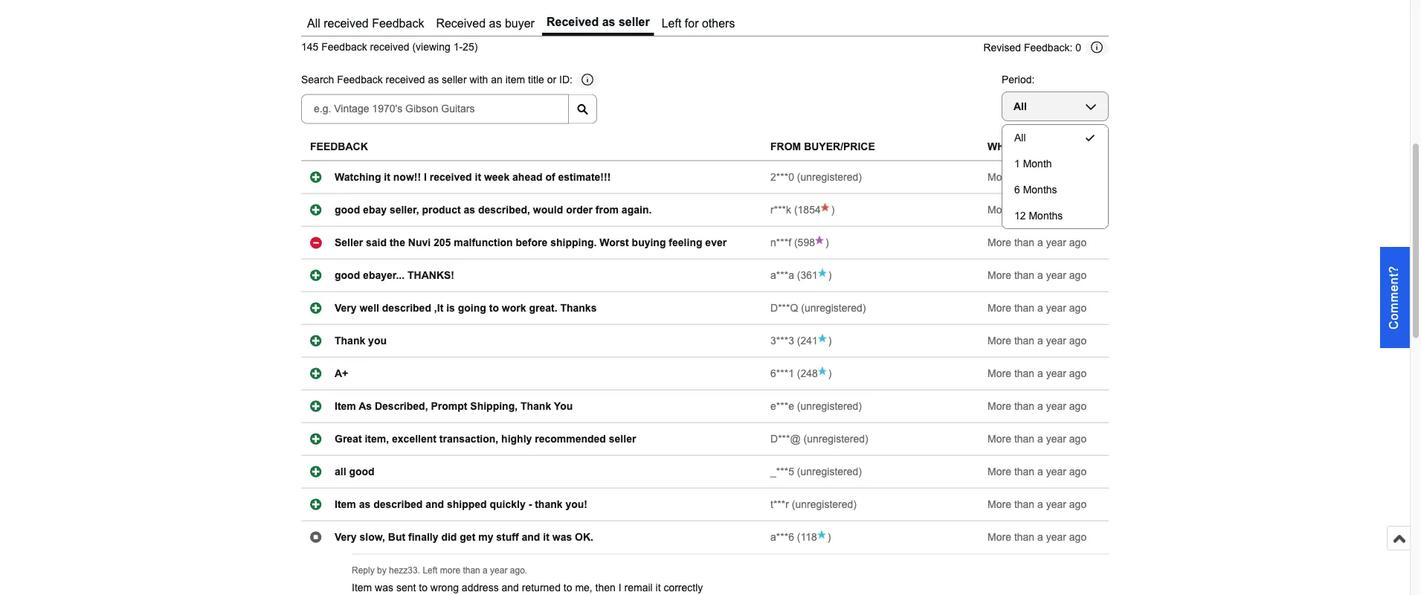 Task type: locate. For each thing, give the bounding box(es) containing it.
feedback left by buyer. element containing 2***0
[[771, 171, 794, 183]]

good left ebay
[[335, 204, 360, 216]]

transaction,
[[440, 433, 499, 445]]

good
[[335, 204, 360, 216], [335, 270, 360, 281], [349, 466, 375, 478]]

described left ,it
[[382, 302, 431, 314]]

1 vertical spatial item
[[335, 499, 356, 510]]

feedback element
[[310, 141, 368, 153]]

( right n***f
[[794, 237, 798, 248]]

feedback left by buyer. element for a+
[[771, 368, 794, 379]]

left left for
[[662, 17, 682, 30]]

more than a year ago element for d***@
[[988, 433, 1087, 445]]

3 more than a year ago from the top
[[988, 237, 1087, 248]]

more than a year ago element for a***a
[[988, 270, 1087, 281]]

t***r
[[771, 499, 789, 510]]

feedback left by buyer. element left 361
[[771, 270, 794, 281]]

( 118
[[794, 532, 817, 543]]

feedback:
[[1024, 42, 1073, 54]]

9 ago from the top
[[1070, 433, 1087, 445]]

year for _***5
[[1046, 466, 1067, 478]]

more for _***5
[[988, 466, 1012, 478]]

more than a year ago element for 6***1
[[988, 368, 1087, 379]]

1 vertical spatial thank
[[521, 401, 551, 412]]

a for 3***3
[[1038, 335, 1044, 347]]

shipping,
[[470, 401, 518, 412]]

it
[[384, 171, 391, 183], [475, 171, 481, 183], [543, 532, 550, 543], [656, 582, 661, 594]]

feedback left by buyer. element down from in the right top of the page
[[771, 171, 794, 183]]

( right 3***3
[[797, 335, 801, 347]]

8 feedback left by buyer. element from the top
[[771, 401, 794, 412]]

ago for 6***1
[[1070, 368, 1087, 379]]

n***f
[[771, 237, 792, 248]]

9 more than a year ago from the top
[[988, 433, 1087, 445]]

good ebayer... thanks!
[[335, 270, 455, 281]]

feedback left by buyer. element for great item, excellent transaction, highly recommended seller
[[771, 433, 801, 445]]

1 horizontal spatial left
[[662, 17, 682, 30]]

11 ago from the top
[[1070, 499, 1087, 510]]

a for d***@
[[1038, 433, 1044, 445]]

this feedback left by user who is no longer registered. element for _***5 ( unregistered )
[[801, 466, 859, 478]]

1 ago from the top
[[1070, 171, 1087, 183]]

0 vertical spatial all
[[307, 17, 320, 30]]

1 more than a year ago element from the top
[[988, 171, 1087, 183]]

year for 6***1
[[1046, 368, 1067, 379]]

10 more than a year ago from the top
[[988, 466, 1087, 478]]

0 vertical spatial thank
[[335, 335, 365, 347]]

2 more from the top
[[988, 204, 1012, 216]]

5 ago from the top
[[1070, 302, 1087, 314]]

i right then
[[619, 582, 622, 594]]

this feedback left by user who is no longer registered. element
[[801, 171, 859, 183], [805, 302, 863, 314], [801, 401, 859, 412], [807, 433, 865, 445], [801, 466, 859, 478], [796, 499, 854, 510]]

thanks!
[[408, 270, 455, 281]]

11 more from the top
[[988, 499, 1012, 510]]

1 vertical spatial very
[[335, 532, 357, 543]]

feedback left by buyer. element up "_***5"
[[771, 433, 801, 445]]

3***3
[[771, 335, 794, 347]]

0 horizontal spatial received
[[436, 17, 486, 30]]

to left work
[[489, 302, 499, 314]]

1 vertical spatial described
[[374, 499, 423, 510]]

5 more from the top
[[988, 302, 1012, 314]]

( right d***q
[[801, 302, 805, 314]]

seller left with
[[442, 75, 467, 86]]

select the feedback time period you want to see element
[[1002, 74, 1035, 86]]

9 more from the top
[[988, 433, 1012, 445]]

to
[[489, 302, 499, 314], [419, 582, 428, 594], [564, 582, 572, 594]]

seller
[[619, 15, 650, 29], [442, 75, 467, 86], [609, 433, 636, 445]]

feedback left by buyer. element containing a***a
[[771, 270, 794, 281]]

all inside popup button
[[1014, 101, 1027, 112]]

more than a year ago for 6***1
[[988, 368, 1087, 379]]

all received feedback
[[307, 17, 424, 30]]

10 ago from the top
[[1070, 466, 1087, 478]]

more for t***r
[[988, 499, 1012, 510]]

12 more than a year ago from the top
[[988, 532, 1087, 543]]

more than a year ago for a***6
[[988, 532, 1087, 543]]

more for 2***0
[[988, 171, 1012, 183]]

25)
[[463, 42, 478, 53]]

a
[[1038, 171, 1044, 183], [1038, 204, 1044, 216], [1038, 237, 1044, 248], [1038, 270, 1044, 281], [1038, 302, 1044, 314], [1038, 335, 1044, 347], [1038, 368, 1044, 379], [1038, 401, 1044, 412], [1038, 433, 1044, 445], [1038, 466, 1044, 478], [1038, 499, 1044, 510], [1038, 532, 1044, 543], [483, 566, 488, 576]]

address
[[462, 582, 499, 594]]

feedback left by buyer. element containing a***6
[[771, 532, 794, 543]]

year
[[1046, 171, 1067, 183], [1046, 204, 1067, 216], [1046, 237, 1067, 248], [1046, 270, 1067, 281], [1046, 302, 1067, 314], [1046, 335, 1067, 347], [1046, 368, 1067, 379], [1046, 401, 1067, 412], [1046, 433, 1067, 445], [1046, 466, 1067, 478], [1046, 499, 1067, 510], [1046, 532, 1067, 543], [490, 566, 508, 576]]

then
[[596, 582, 616, 594]]

r***k
[[771, 204, 792, 216]]

feedback left by buyer. element left '241'
[[771, 335, 794, 347]]

very slow, but finally did get my stuff and it was ok. element
[[335, 532, 594, 543]]

feedback left by buyer. element left 1854
[[771, 204, 792, 216]]

12 more than a year ago element from the top
[[988, 532, 1087, 543]]

all good element
[[335, 466, 375, 478]]

11 feedback left by buyer. element from the top
[[771, 499, 789, 510]]

8 more from the top
[[988, 401, 1012, 412]]

0 vertical spatial item
[[335, 401, 356, 412]]

very left the slow,
[[335, 532, 357, 543]]

7 ago from the top
[[1070, 368, 1087, 379]]

stuff
[[496, 532, 519, 543]]

received inside button
[[324, 17, 369, 30]]

ago for _***5
[[1070, 466, 1087, 478]]

all down select the feedback time period you want to see element
[[1014, 101, 1027, 112]]

months right 6
[[1023, 184, 1058, 196]]

3 feedback left by buyer. element from the top
[[771, 237, 792, 248]]

item as described and shipped quickly - thank you! element
[[335, 499, 588, 510]]

8 more than a year ago from the top
[[988, 401, 1087, 412]]

10 more from the top
[[988, 466, 1012, 478]]

1 horizontal spatial and
[[502, 582, 519, 594]]

2 ago from the top
[[1070, 204, 1087, 216]]

10 more than a year ago element from the top
[[988, 466, 1087, 478]]

5 more than a year ago from the top
[[988, 302, 1087, 314]]

9 more than a year ago element from the top
[[988, 433, 1087, 445]]

item was sent to wrong address and returned to me,  then i remail it correctly element
[[352, 582, 703, 594]]

12
[[1015, 210, 1026, 222]]

this feedback left by user who is no longer registered. element up _***5 ( unregistered )
[[807, 433, 865, 445]]

this feedback left by user who is no longer registered. element down from buyer/price
[[801, 171, 859, 183]]

8 ago from the top
[[1070, 401, 1087, 412]]

thank
[[335, 335, 365, 347], [521, 401, 551, 412]]

feedback left by buyer. element for seller said the nuvi 205 malfunction before shipping. worst buying feeling ever
[[771, 237, 792, 248]]

very for very slow, but finally did get my stuff and it was ok.
[[335, 532, 357, 543]]

unregistered down _***5 ( unregistered )
[[796, 499, 854, 510]]

2 more than a year ago from the top
[[988, 204, 1087, 216]]

this feedback left by user who is no longer registered. element for e***e ( unregistered )
[[801, 401, 859, 412]]

ago for a***a
[[1070, 270, 1087, 281]]

1 horizontal spatial was
[[553, 532, 572, 543]]

this feedback left by user who is no longer registered. element down the d***@ ( unregistered )
[[801, 466, 859, 478]]

item as described and shipped quickly - thank you!
[[335, 499, 588, 510]]

than inside reply by hezz33 . left more than a year ago. item was sent to wrong address and returned to me,  then i remail it correctly
[[463, 566, 480, 576]]

received as seller
[[547, 15, 650, 29]]

than for d***q
[[1015, 302, 1035, 314]]

item down reply
[[352, 582, 372, 594]]

feedback left by buyer. element containing 6***1
[[771, 368, 794, 379]]

left inside reply by hezz33 . left more than a year ago. item was sent to wrong address and returned to me,  then i remail it correctly
[[423, 566, 438, 576]]

it right remail
[[656, 582, 661, 594]]

left
[[662, 17, 682, 30], [423, 566, 438, 576]]

a for 6***1
[[1038, 368, 1044, 379]]

received up product
[[430, 171, 472, 183]]

described,
[[375, 401, 428, 412]]

item for item as described and shipped quickly - thank you!
[[335, 499, 356, 510]]

feedback left by buyer. element for thank you
[[771, 335, 794, 347]]

months right 12
[[1029, 210, 1063, 222]]

( right "_***5"
[[797, 466, 801, 478]]

ago.
[[510, 566, 528, 576]]

2 horizontal spatial and
[[522, 532, 540, 543]]

0 vertical spatial good
[[335, 204, 360, 216]]

year for r***k
[[1046, 204, 1067, 216]]

very well described ,it is going to work great.    thanks element
[[335, 302, 597, 314]]

the
[[390, 237, 405, 248]]

described up but
[[374, 499, 423, 510]]

ago for d***q
[[1070, 302, 1087, 314]]

wrong
[[431, 582, 459, 594]]

4 ago from the top
[[1070, 270, 1087, 281]]

0 vertical spatial months
[[1023, 184, 1058, 196]]

more than a year ago for r***k
[[988, 204, 1087, 216]]

feedback replied by seller hezz33. element
[[352, 566, 418, 576]]

8 more than a year ago element from the top
[[988, 401, 1087, 412]]

now!!
[[393, 171, 421, 183]]

feedback down the all received feedback button
[[322, 42, 367, 53]]

more for r***k
[[988, 204, 1012, 216]]

12 ago from the top
[[1070, 532, 1087, 543]]

received as buyer
[[436, 17, 535, 30]]

a for a***6
[[1038, 532, 1044, 543]]

feedback left by buyer. element containing d***q
[[771, 302, 799, 314]]

feedback left by buyer. element containing e***e
[[771, 401, 794, 412]]

feedback left by buyer. element left "118"
[[771, 532, 794, 543]]

6 more than a year ago from the top
[[988, 335, 1087, 347]]

all up 1
[[1015, 132, 1026, 144]]

11 more than a year ago element from the top
[[988, 499, 1087, 510]]

you
[[554, 401, 573, 412]]

as
[[602, 15, 616, 29], [489, 17, 502, 30], [428, 75, 439, 86], [464, 204, 475, 216], [359, 499, 371, 510]]

4 more from the top
[[988, 270, 1012, 281]]

6 feedback left by buyer. element from the top
[[771, 335, 794, 347]]

seller
[[335, 237, 363, 248]]

10 feedback left by buyer. element from the top
[[771, 466, 794, 478]]

1 more than a year ago from the top
[[988, 171, 1087, 183]]

than for _***5
[[1015, 466, 1035, 478]]

from buyer/price
[[771, 141, 875, 153]]

feedback left by buyer. element left 248
[[771, 368, 794, 379]]

feedback left by buyer. element containing n***f
[[771, 237, 792, 248]]

feedback left by buyer. element down "_***5"
[[771, 499, 789, 510]]

0 vertical spatial very
[[335, 302, 357, 314]]

good ebayer... thanks! element
[[335, 270, 455, 281]]

from buyer/price element
[[771, 141, 875, 153]]

0 horizontal spatial left
[[423, 566, 438, 576]]

6 more from the top
[[988, 335, 1012, 347]]

ever
[[706, 237, 727, 248]]

good down seller
[[335, 270, 360, 281]]

( right 2***0
[[797, 171, 801, 183]]

1 very from the top
[[335, 302, 357, 314]]

1 vertical spatial months
[[1029, 210, 1063, 222]]

12 more from the top
[[988, 532, 1012, 543]]

thank left you
[[521, 401, 551, 412]]

feedback right the search
[[337, 75, 383, 86]]

unregistered for e***e ( unregistered )
[[801, 401, 859, 412]]

item down all
[[335, 499, 356, 510]]

1 vertical spatial good
[[335, 270, 360, 281]]

year for 3***3
[[1046, 335, 1067, 347]]

0 vertical spatial was
[[553, 532, 572, 543]]

6 more than a year ago element from the top
[[988, 335, 1087, 347]]

good right all
[[349, 466, 375, 478]]

feedback for 145
[[322, 42, 367, 53]]

more than a year ago element for _***5
[[988, 466, 1087, 478]]

than for 6***1
[[1015, 368, 1035, 379]]

ago for 2***0
[[1070, 171, 1087, 183]]

0
[[1076, 42, 1082, 54]]

1 horizontal spatial received
[[547, 15, 599, 29]]

2 more than a year ago element from the top
[[988, 204, 1087, 216]]

to right sent
[[419, 582, 428, 594]]

more
[[988, 171, 1012, 183], [988, 204, 1012, 216], [988, 237, 1012, 248], [988, 270, 1012, 281], [988, 302, 1012, 314], [988, 335, 1012, 347], [988, 368, 1012, 379], [988, 401, 1012, 412], [988, 433, 1012, 445], [988, 466, 1012, 478], [988, 499, 1012, 510], [988, 532, 1012, 543]]

0 horizontal spatial to
[[419, 582, 428, 594]]

0 vertical spatial feedback
[[372, 17, 424, 30]]

buyer/price
[[804, 141, 875, 153]]

all
[[307, 17, 320, 30], [1014, 101, 1027, 112], [1015, 132, 1026, 144]]

item
[[506, 75, 525, 86]]

received up 1-
[[436, 17, 486, 30]]

0 vertical spatial described
[[382, 302, 431, 314]]

remail
[[625, 582, 653, 594]]

i right "now!!"
[[424, 171, 427, 183]]

watching
[[335, 171, 381, 183]]

this feedback left by user who is no longer registered. element down _***5 ( unregistered )
[[796, 499, 854, 510]]

12 feedback left by buyer. element from the top
[[771, 532, 794, 543]]

was down "feedback replied by seller hezz33." element in the left bottom of the page
[[375, 582, 394, 594]]

received down 145 feedback received (viewing 1-25)
[[386, 75, 425, 86]]

unregistered up _***5 ( unregistered )
[[807, 433, 865, 445]]

feedback left by buyer. element left 598
[[771, 237, 792, 248]]

0 horizontal spatial and
[[426, 499, 444, 510]]

than for d***@
[[1015, 433, 1035, 445]]

feedback up 145 feedback received (viewing 1-25)
[[372, 17, 424, 30]]

a for r***k
[[1038, 204, 1044, 216]]

item
[[335, 401, 356, 412], [335, 499, 356, 510], [352, 582, 372, 594]]

0 horizontal spatial thank
[[335, 335, 365, 347]]

left inside button
[[662, 17, 682, 30]]

this feedback left by user who is no longer registered. element for 2***0 ( unregistered )
[[801, 171, 859, 183]]

item left as
[[335, 401, 356, 412]]

than for r***k
[[1015, 204, 1035, 216]]

1 more from the top
[[988, 171, 1012, 183]]

7 more from the top
[[988, 368, 1012, 379]]

received as seller button
[[542, 12, 654, 36]]

a for e***e
[[1038, 401, 1044, 412]]

a for a***a
[[1038, 270, 1044, 281]]

received right buyer
[[547, 15, 599, 29]]

3 more than a year ago element from the top
[[988, 237, 1087, 248]]

2 vertical spatial and
[[502, 582, 519, 594]]

feedback left by buyer. element containing _***5
[[771, 466, 794, 478]]

work
[[502, 302, 526, 314]]

to left the me,
[[564, 582, 572, 594]]

seller right recommended
[[609, 433, 636, 445]]

feedback left by buyer. element up t***r
[[771, 466, 794, 478]]

361
[[801, 270, 818, 281]]

would
[[533, 204, 563, 216]]

feedback left by buyer. element containing t***r
[[771, 499, 789, 510]]

described for ,it
[[382, 302, 431, 314]]

unregistered for 2***0 ( unregistered )
[[801, 171, 859, 183]]

very well described ,it is going to work great.    thanks
[[335, 302, 597, 314]]

2 very from the top
[[335, 532, 357, 543]]

received
[[324, 17, 369, 30], [370, 42, 410, 53], [386, 75, 425, 86], [430, 171, 472, 183]]

thank you element
[[335, 335, 387, 347]]

this feedback left by user who is no longer registered. element for d***@ ( unregistered )
[[807, 433, 865, 445]]

9 feedback left by buyer. element from the top
[[771, 433, 801, 445]]

2 vertical spatial item
[[352, 582, 372, 594]]

0 vertical spatial and
[[426, 499, 444, 510]]

left right '.'
[[423, 566, 438, 576]]

5 more than a year ago element from the top
[[988, 302, 1087, 314]]

ago
[[1070, 171, 1087, 183], [1070, 204, 1087, 216], [1070, 237, 1087, 248], [1070, 270, 1087, 281], [1070, 302, 1087, 314], [1070, 335, 1087, 347], [1070, 368, 1087, 379], [1070, 401, 1087, 412], [1070, 433, 1087, 445], [1070, 466, 1087, 478], [1070, 499, 1087, 510], [1070, 532, 1087, 543]]

1 vertical spatial and
[[522, 532, 540, 543]]

returned
[[522, 582, 561, 594]]

7 more than a year ago from the top
[[988, 368, 1087, 379]]

described for and
[[374, 499, 423, 510]]

( 361
[[794, 270, 818, 281]]

more than a year ago element for a***6
[[988, 532, 1087, 543]]

by
[[377, 566, 387, 576]]

malfunction
[[454, 237, 513, 248]]

7 feedback left by buyer. element from the top
[[771, 368, 794, 379]]

feedback left by buyer. element containing r***k
[[771, 204, 792, 216]]

and right stuff
[[522, 532, 540, 543]]

t***r ( unregistered )
[[771, 499, 857, 510]]

more than a year ago for d***q
[[988, 302, 1087, 314]]

year for t***r
[[1046, 499, 1067, 510]]

0 horizontal spatial was
[[375, 582, 394, 594]]

4 more than a year ago from the top
[[988, 270, 1087, 281]]

than for a***6
[[1015, 532, 1035, 543]]

more than a year ago element
[[988, 171, 1087, 183], [988, 204, 1087, 216], [988, 237, 1087, 248], [988, 270, 1087, 281], [988, 302, 1087, 314], [988, 335, 1087, 347], [988, 368, 1087, 379], [988, 401, 1087, 412], [988, 433, 1087, 445], [988, 466, 1087, 478], [988, 499, 1087, 510], [988, 532, 1087, 543]]

more for d***q
[[988, 302, 1012, 314]]

and left the shipped
[[426, 499, 444, 510]]

list box containing all
[[1002, 125, 1109, 229]]

1 vertical spatial i
[[619, 582, 622, 594]]

very left well
[[335, 302, 357, 314]]

this feedback left by user who is no longer registered. element up the d***@ ( unregistered )
[[801, 401, 859, 412]]

reply
[[352, 566, 375, 576]]

was left the ok. at the bottom left
[[553, 532, 572, 543]]

feedback left by buyer. element containing 3***3
[[771, 335, 794, 347]]

2 vertical spatial all
[[1015, 132, 1026, 144]]

thank left you on the left bottom
[[335, 335, 365, 347]]

2 feedback left by buyer. element from the top
[[771, 204, 792, 216]]

5 feedback left by buyer. element from the top
[[771, 302, 799, 314]]

( 241
[[794, 335, 818, 347]]

than for 3***3
[[1015, 335, 1035, 347]]

ebay
[[363, 204, 387, 216]]

0 vertical spatial left
[[662, 17, 682, 30]]

as for buyer
[[489, 17, 502, 30]]

1 vertical spatial all
[[1014, 101, 1027, 112]]

feedback left by buyer. element up 3***3
[[771, 302, 799, 314]]

7 more than a year ago element from the top
[[988, 368, 1087, 379]]

great.
[[529, 302, 558, 314]]

all button
[[1002, 92, 1109, 122]]

received for received as seller
[[547, 15, 599, 29]]

received
[[547, 15, 599, 29], [436, 17, 486, 30]]

more than a year ago element for n***f
[[988, 237, 1087, 248]]

4 feedback left by buyer. element from the top
[[771, 270, 794, 281]]

2 vertical spatial good
[[349, 466, 375, 478]]

all up "145"
[[307, 17, 320, 30]]

1 horizontal spatial to
[[489, 302, 499, 314]]

i
[[424, 171, 427, 183], [619, 582, 622, 594]]

1 vertical spatial feedback
[[322, 42, 367, 53]]

(viewing
[[412, 42, 451, 53]]

feedback for search
[[337, 75, 383, 86]]

year for d***@
[[1046, 433, 1067, 445]]

well
[[360, 302, 379, 314]]

1 horizontal spatial i
[[619, 582, 622, 594]]

0 horizontal spatial i
[[424, 171, 427, 183]]

11 more than a year ago from the top
[[988, 499, 1087, 510]]

search
[[301, 75, 334, 86]]

1 vertical spatial left
[[423, 566, 438, 576]]

feedback left by buyer. element down 6***1
[[771, 401, 794, 412]]

3 ago from the top
[[1070, 237, 1087, 248]]

shipped
[[447, 499, 487, 510]]

0 vertical spatial seller
[[619, 15, 650, 29]]

feedback left by buyer. element
[[771, 171, 794, 183], [771, 204, 792, 216], [771, 237, 792, 248], [771, 270, 794, 281], [771, 302, 799, 314], [771, 335, 794, 347], [771, 368, 794, 379], [771, 401, 794, 412], [771, 433, 801, 445], [771, 466, 794, 478], [771, 499, 789, 510], [771, 532, 794, 543]]

item for item as described, prompt shipping, thank you
[[335, 401, 356, 412]]

more than a year ago for 2***0
[[988, 171, 1087, 183]]

more than a year ago for d***@
[[988, 433, 1087, 445]]

unregistered up the d***@ ( unregistered )
[[801, 401, 859, 412]]

1 vertical spatial was
[[375, 582, 394, 594]]

1 feedback left by buyer. element from the top
[[771, 171, 794, 183]]

2 vertical spatial feedback
[[337, 75, 383, 86]]

and down ago.
[[502, 582, 519, 594]]

than for 2***0
[[1015, 171, 1035, 183]]

as for described
[[359, 499, 371, 510]]

unregistered down from buyer/price
[[801, 171, 859, 183]]

months for 6 months
[[1023, 184, 1058, 196]]

feedback left by buyer. element for all good
[[771, 466, 794, 478]]

more than a year ago for n***f
[[988, 237, 1087, 248]]

unregistered down 361
[[805, 302, 863, 314]]

left more than a year ago. element
[[423, 566, 528, 576]]

4 more than a year ago element from the top
[[988, 270, 1087, 281]]

feedback left by buyer. element containing d***@
[[771, 433, 801, 445]]

unregistered down the d***@ ( unregistered )
[[801, 466, 859, 478]]

seller left for
[[619, 15, 650, 29]]

great item, excellent transaction, highly recommended seller element
[[335, 433, 636, 445]]

6 ago from the top
[[1070, 335, 1087, 347]]

248
[[801, 368, 818, 379]]

3 more from the top
[[988, 237, 1012, 248]]

year for 2***0
[[1046, 171, 1067, 183]]

598
[[798, 237, 815, 248]]

good ebay seller, product as described, would order from again. element
[[335, 204, 652, 216]]

1 horizontal spatial thank
[[521, 401, 551, 412]]

this feedback left by user who is no longer registered. element down 361
[[805, 302, 863, 314]]

seller said the nuvi 205 malfunction before shipping. worst buying feeling ever element
[[335, 237, 727, 248]]

more than a year ago for 3***3
[[988, 335, 1087, 347]]

received up 145 feedback received (viewing 1-25)
[[324, 17, 369, 30]]

i inside reply by hezz33 . left more than a year ago. item was sent to wrong address and returned to me,  then i remail it correctly
[[619, 582, 622, 594]]

list box
[[1002, 125, 1109, 229]]

feedback
[[372, 17, 424, 30], [322, 42, 367, 53], [337, 75, 383, 86]]



Task type: vqa. For each thing, say whether or not it's contained in the screenshot.
Daily Deals
no



Task type: describe. For each thing, give the bounding box(es) containing it.
quickly
[[490, 499, 526, 510]]

get
[[460, 532, 476, 543]]

feedback left by buyer. element for good ebayer... thanks!
[[771, 270, 794, 281]]

watching it now!! i received it week ahead of estimate!!!
[[335, 171, 611, 183]]

e***e ( unregistered )
[[771, 401, 862, 412]]

more than a year ago for _***5
[[988, 466, 1087, 478]]

2 vertical spatial seller
[[609, 433, 636, 445]]

is
[[446, 302, 455, 314]]

you
[[368, 335, 387, 347]]

from
[[771, 141, 801, 153]]

unregistered for t***r ( unregistered )
[[796, 499, 854, 510]]

good for good ebay seller, product as described, would order from again.
[[335, 204, 360, 216]]

a for _***5
[[1038, 466, 1044, 478]]

good for good ebayer... thanks!
[[335, 270, 360, 281]]

all inside button
[[307, 17, 320, 30]]

feedback inside button
[[372, 17, 424, 30]]

title
[[528, 75, 544, 86]]

for
[[685, 17, 699, 30]]

( 1854
[[792, 204, 821, 216]]

of
[[546, 171, 555, 183]]

revised
[[984, 42, 1021, 54]]

6 months
[[1015, 184, 1058, 196]]

id:
[[559, 75, 573, 86]]

more than a year ago element for t***r
[[988, 499, 1087, 510]]

e.g. Vintage 1970's Gibson Guitars text field
[[301, 94, 569, 124]]

revised feedback: 0
[[984, 42, 1082, 54]]

1
[[1015, 158, 1021, 170]]

0 vertical spatial i
[[424, 171, 427, 183]]

1854
[[798, 204, 821, 216]]

buyer
[[505, 17, 535, 30]]

this feedback left by user who is no longer registered. element for t***r ( unregistered )
[[796, 499, 854, 510]]

118
[[801, 532, 817, 543]]

and inside reply by hezz33 . left more than a year ago. item was sent to wrong address and returned to me,  then i remail it correctly
[[502, 582, 519, 594]]

( right d***@ in the right bottom of the page
[[804, 433, 807, 445]]

others
[[702, 17, 735, 30]]

hezz33
[[389, 566, 418, 576]]

order
[[566, 204, 593, 216]]

great item, excellent transaction, highly recommended seller
[[335, 433, 636, 445]]

more than a year ago element for 3***3
[[988, 335, 1087, 347]]

month
[[1023, 158, 1052, 170]]

all
[[335, 466, 346, 478]]

more for 6***1
[[988, 368, 1012, 379]]

more than a year ago element for e***e
[[988, 401, 1087, 412]]

more than a year ago element for 2***0
[[988, 171, 1087, 183]]

a for d***q
[[1038, 302, 1044, 314]]

year for a***a
[[1046, 270, 1067, 281]]

-
[[529, 499, 532, 510]]

my
[[478, 532, 494, 543]]

d***@ ( unregistered )
[[771, 433, 869, 445]]

( right a***6
[[797, 532, 801, 543]]

you!
[[566, 499, 588, 510]]

6
[[1015, 184, 1021, 196]]

feedback
[[310, 141, 368, 153]]

reply by hezz33 . left more than a year ago. item was sent to wrong address and returned to me,  then i remail it correctly
[[352, 566, 703, 594]]

feedback left by buyer. element for very well described ,it is going to work great.    thanks
[[771, 302, 799, 314]]

unregistered for d***@ ( unregistered )
[[807, 433, 865, 445]]

more than a year ago for t***r
[[988, 499, 1087, 510]]

this feedback left by user who is no longer registered. element for d***q ( unregistered )
[[805, 302, 863, 314]]

1 month
[[1015, 158, 1052, 170]]

feedback left by buyer. element for item as described and shipped quickly - thank you!
[[771, 499, 789, 510]]

ago for d***@
[[1070, 433, 1087, 445]]

shipping.
[[551, 237, 597, 248]]

very slow, but finally did get my stuff and it was ok.
[[335, 532, 594, 543]]

d***q ( unregistered )
[[771, 302, 866, 314]]

good ebay seller, product as described, would order from again.
[[335, 204, 652, 216]]

period:
[[1002, 74, 1035, 86]]

d***q
[[771, 302, 799, 314]]

great
[[335, 433, 362, 445]]

ago for r***k
[[1070, 204, 1087, 216]]

or
[[547, 75, 557, 86]]

year for n***f
[[1046, 237, 1067, 248]]

seller inside button
[[619, 15, 650, 29]]

more than a year ago element for d***q
[[988, 302, 1087, 314]]

145 feedback received (viewing 1-25)
[[301, 42, 478, 53]]

it inside reply by hezz33 . left more than a year ago. item was sent to wrong address and returned to me,  then i remail it correctly
[[656, 582, 661, 594]]

more than a year ago for e***e
[[988, 401, 1087, 412]]

it down thank on the left
[[543, 532, 550, 543]]

an
[[491, 75, 503, 86]]

highly
[[501, 433, 532, 445]]

a for t***r
[[1038, 499, 1044, 510]]

me,
[[575, 582, 593, 594]]

feedback left by buyer. element for item as described, prompt shipping, thank you
[[771, 401, 794, 412]]

finally
[[408, 532, 439, 543]]

very for very well described ,it is going to work great.    thanks
[[335, 302, 357, 314]]

( right e***e
[[797, 401, 801, 412]]

was inside reply by hezz33 . left more than a year ago. item was sent to wrong address and returned to me,  then i remail it correctly
[[375, 582, 394, 594]]

than for a***a
[[1015, 270, 1035, 281]]

from
[[596, 204, 619, 216]]

,it
[[434, 302, 444, 314]]

going
[[458, 302, 486, 314]]

ago for n***f
[[1070, 237, 1087, 248]]

( right 6***1
[[797, 368, 801, 379]]

more than a year ago for a***a
[[988, 270, 1087, 281]]

feedback left by buyer. element for watching it now!! i received it week ahead of estimate!!!
[[771, 171, 794, 183]]

seller said the nuvi 205 malfunction before shipping. worst buying feeling ever
[[335, 237, 727, 248]]

item as described, prompt shipping, thank you
[[335, 401, 573, 412]]

a inside reply by hezz33 . left more than a year ago. item was sent to wrong address and returned to me,  then i remail it correctly
[[483, 566, 488, 576]]

item inside reply by hezz33 . left more than a year ago. item was sent to wrong address and returned to me,  then i remail it correctly
[[352, 582, 372, 594]]

more for d***@
[[988, 433, 1012, 445]]

2***0
[[771, 171, 794, 183]]

correctly
[[664, 582, 703, 594]]

( 248
[[794, 368, 818, 379]]

feedback left by buyer. element for very slow, but finally did get my stuff and it was ok.
[[771, 532, 794, 543]]

e***e
[[771, 401, 794, 412]]

received down the all received feedback button
[[370, 42, 410, 53]]

more for a***a
[[988, 270, 1012, 281]]

year for a***6
[[1046, 532, 1067, 543]]

12 months
[[1015, 210, 1063, 222]]

months for 12 months
[[1029, 210, 1063, 222]]

ago for a***6
[[1070, 532, 1087, 543]]

205
[[434, 237, 451, 248]]

ago for 3***3
[[1070, 335, 1087, 347]]

more than a year ago element for r***k
[[988, 204, 1087, 216]]

a***6
[[771, 532, 794, 543]]

( right a***a
[[797, 270, 801, 281]]

but
[[388, 532, 406, 543]]

it left week
[[475, 171, 481, 183]]

.
[[418, 566, 420, 576]]

more for e***e
[[988, 401, 1012, 412]]

than for n***f
[[1015, 237, 1035, 248]]

nuvi
[[408, 237, 431, 248]]

thank you
[[335, 335, 387, 347]]

than for e***e
[[1015, 401, 1035, 412]]

as for seller
[[602, 15, 616, 29]]

watching it now!! i received it week ahead of estimate!!! element
[[335, 171, 611, 183]]

a***a
[[771, 270, 794, 281]]

estimate!!!
[[558, 171, 611, 183]]

unregistered for _***5 ( unregistered )
[[801, 466, 859, 478]]

did
[[441, 532, 457, 543]]

buying
[[632, 237, 666, 248]]

feedback left by buyer. element for good ebay seller, product as described, would order from again.
[[771, 204, 792, 216]]

( right t***r
[[792, 499, 796, 510]]

search feedback received as seller with an item title or id:
[[301, 75, 573, 86]]

more for 3***3
[[988, 335, 1012, 347]]

2 horizontal spatial to
[[564, 582, 572, 594]]

thanks
[[560, 302, 597, 314]]

comment? link
[[1381, 247, 1411, 348]]

a for 2***0
[[1038, 171, 1044, 183]]

said
[[366, 237, 387, 248]]

ago for e***e
[[1070, 401, 1087, 412]]

prompt
[[431, 401, 468, 412]]

_***5 ( unregistered )
[[771, 466, 862, 478]]

a+ element
[[335, 368, 348, 379]]

ok.
[[575, 532, 594, 543]]

( right r***k in the top right of the page
[[794, 204, 798, 216]]

item as described, prompt shipping, thank you element
[[335, 401, 573, 412]]

1 vertical spatial seller
[[442, 75, 467, 86]]

it left "now!!"
[[384, 171, 391, 183]]

all received feedback button
[[303, 12, 429, 36]]

year inside reply by hezz33 . left more than a year ago. item was sent to wrong address and returned to me,  then i remail it correctly
[[490, 566, 508, 576]]

received as buyer button
[[432, 12, 539, 36]]

when element
[[988, 141, 1020, 153]]

1-
[[454, 42, 463, 53]]

( 598
[[792, 237, 815, 248]]

year for e***e
[[1046, 401, 1067, 412]]

a+
[[335, 368, 348, 379]]

than for t***r
[[1015, 499, 1035, 510]]

unregistered for d***q ( unregistered )
[[805, 302, 863, 314]]



